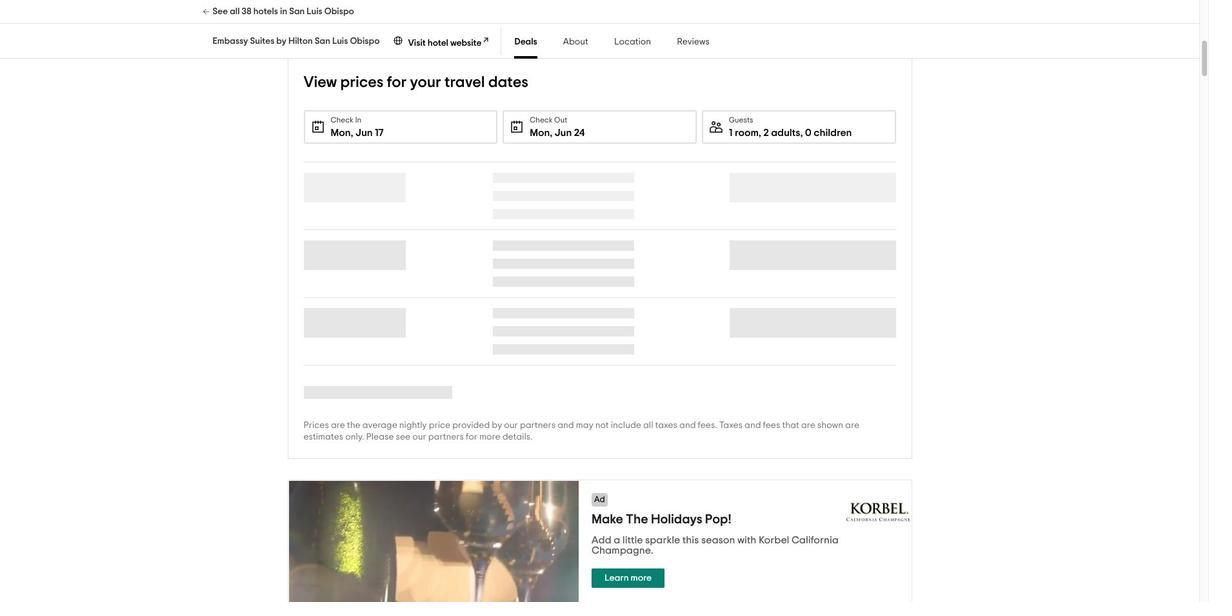 Task type: describe. For each thing, give the bounding box(es) containing it.
advertisement region
[[287, 480, 912, 603]]



Task type: vqa. For each thing, say whether or not it's contained in the screenshot.
"ADVERTISEMENT" "region"
yes



